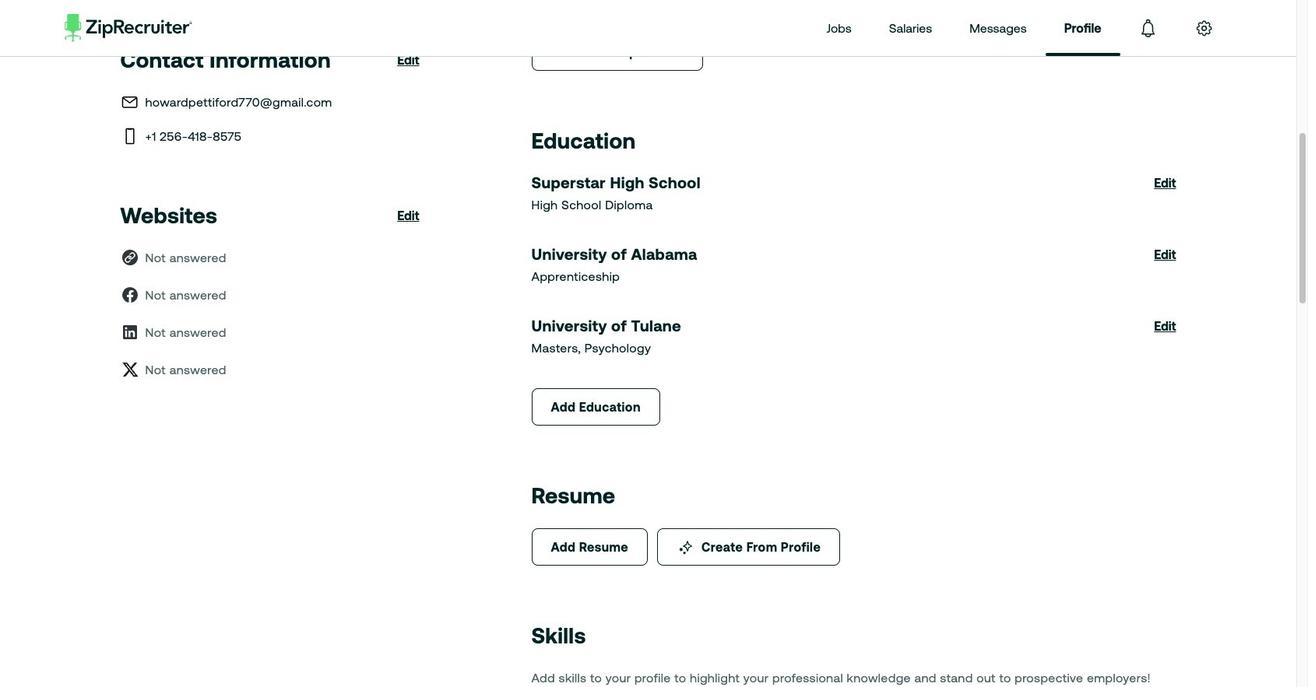 Task type: describe. For each thing, give the bounding box(es) containing it.
contact information element
[[0, 0, 1297, 688]]

more information element
[[0, 0, 1297, 688]]



Task type: locate. For each thing, give the bounding box(es) containing it.
ziprecruiter image
[[64, 14, 192, 42]]

websites element
[[0, 0, 1297, 688], [0, 0, 1297, 688]]

skills element
[[0, 0, 1297, 688]]

None field
[[452, 288, 836, 327], [452, 368, 836, 407], [452, 447, 836, 486], [452, 527, 836, 566], [452, 288, 836, 327], [452, 368, 836, 407], [452, 447, 836, 486], [452, 527, 836, 566]]



Task type: vqa. For each thing, say whether or not it's contained in the screenshot.
U link
no



